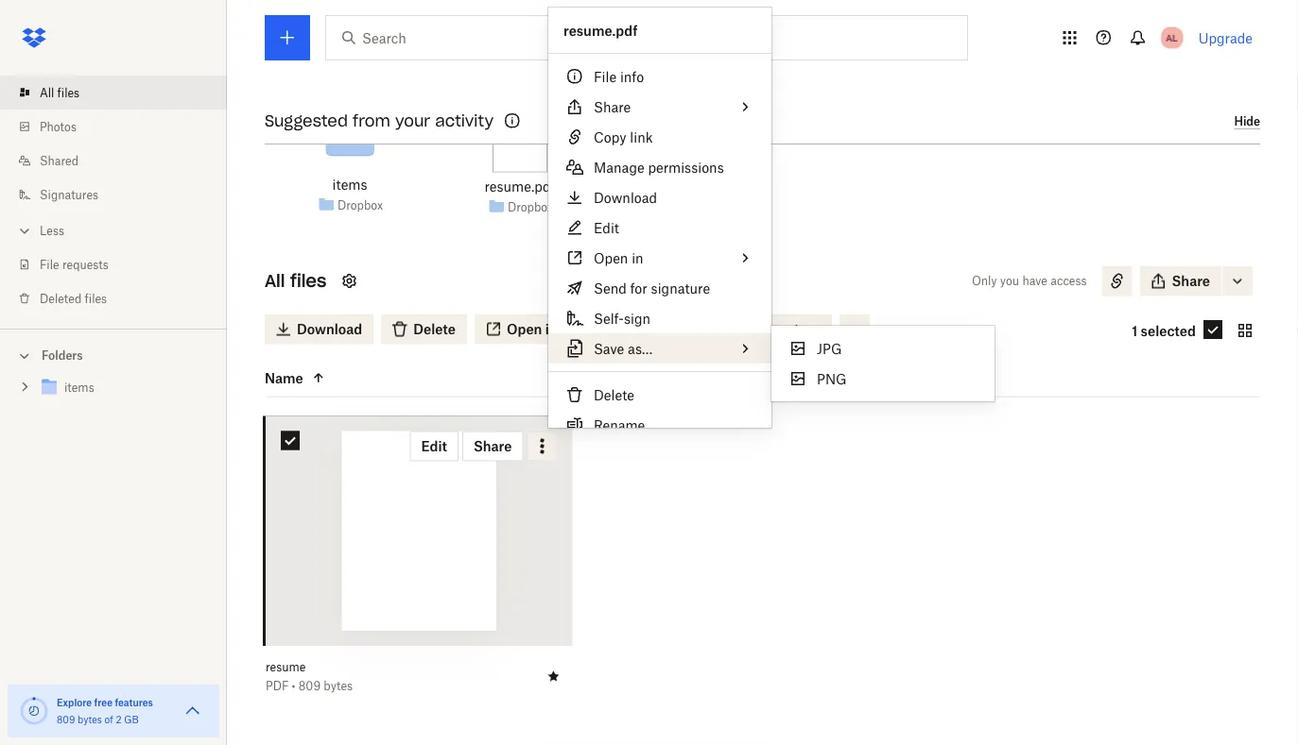 Task type: locate. For each thing, give the bounding box(es) containing it.
file requests link
[[15, 248, 227, 282]]

signature
[[651, 280, 710, 296]]

all
[[40, 86, 54, 100], [265, 271, 285, 293]]

dropbox
[[337, 199, 383, 213], [508, 200, 553, 215]]

resume.pdf
[[563, 22, 637, 38], [485, 179, 555, 195]]

0 horizontal spatial dropbox
[[337, 199, 383, 213]]

rename
[[594, 417, 645, 433]]

1 horizontal spatial all files
[[265, 271, 327, 293]]

file
[[594, 69, 616, 85], [40, 258, 59, 272]]

file inside 'menu item'
[[594, 69, 616, 85]]

0 horizontal spatial all files
[[40, 86, 80, 100]]

0 vertical spatial resume.pdf
[[563, 22, 637, 38]]

1 horizontal spatial bytes
[[324, 680, 353, 694]]

file info menu item
[[548, 61, 771, 92]]

name
[[265, 371, 303, 387]]

0 horizontal spatial dropbox link
[[337, 196, 383, 215]]

bytes inside resume pdf • 809 bytes
[[324, 680, 353, 694]]

of
[[104, 714, 113, 726]]

dropbox for items
[[337, 199, 383, 213]]

bytes right •
[[324, 680, 353, 694]]

all files
[[40, 86, 80, 100], [265, 271, 327, 293]]

0 vertical spatial 809
[[299, 680, 321, 694]]

share inside button
[[1172, 274, 1210, 290]]

items link
[[332, 175, 367, 196]]

share
[[594, 99, 631, 115], [1172, 274, 1210, 290]]

png
[[817, 371, 847, 387]]

809
[[299, 680, 321, 694], [57, 714, 75, 726]]

0 vertical spatial share
[[594, 99, 631, 115]]

1 selected
[[1132, 323, 1196, 339]]

1 vertical spatial bytes
[[78, 714, 102, 726]]

only
[[972, 275, 997, 289]]

dropbox link
[[337, 196, 383, 215], [508, 198, 553, 217]]

self-sign
[[594, 311, 650, 327]]

1 horizontal spatial file
[[594, 69, 616, 85]]

bytes inside explore free features 809 bytes of 2 gb
[[78, 714, 102, 726]]

photos
[[40, 120, 77, 134]]

your
[[395, 111, 430, 130]]

deleted files
[[40, 292, 107, 306]]

dropbox link down resume.pdf link
[[508, 198, 553, 217]]

/resume.pdf image
[[493, 103, 547, 173]]

quota usage element
[[19, 697, 49, 727]]

dropbox for resume.pdf
[[508, 200, 553, 215]]

access
[[1051, 275, 1087, 289]]

shared
[[40, 154, 78, 168]]

1 vertical spatial share
[[1172, 274, 1210, 290]]

you
[[1000, 275, 1019, 289]]

edit menu item
[[548, 213, 771, 243]]

1 horizontal spatial dropbox link
[[508, 198, 553, 217]]

open
[[594, 250, 628, 266]]

open in
[[594, 250, 643, 266]]

809 down explore
[[57, 714, 75, 726]]

809 inside resume pdf • 809 bytes
[[299, 680, 321, 694]]

0 horizontal spatial files
[[57, 86, 80, 100]]

0 horizontal spatial 809
[[57, 714, 75, 726]]

0 horizontal spatial share
[[594, 99, 631, 115]]

1 horizontal spatial dropbox
[[508, 200, 553, 215]]

0 horizontal spatial resume.pdf
[[485, 179, 555, 195]]

less
[[40, 224, 64, 238]]

self-
[[594, 311, 624, 327]]

dropbox down resume.pdf link
[[508, 200, 553, 215]]

1 horizontal spatial share
[[1172, 274, 1210, 290]]

1 horizontal spatial 809
[[299, 680, 321, 694]]

resume.pdf up file info
[[563, 22, 637, 38]]

file for file requests
[[40, 258, 59, 272]]

folders
[[42, 349, 83, 363]]

less image
[[15, 222, 34, 241]]

1 horizontal spatial files
[[85, 292, 107, 306]]

809 inside explore free features 809 bytes of 2 gb
[[57, 714, 75, 726]]

rename menu item
[[548, 410, 771, 441]]

0 horizontal spatial all
[[40, 86, 54, 100]]

bytes left "of"
[[78, 714, 102, 726]]

dropbox link for items
[[337, 196, 383, 215]]

0 vertical spatial all files
[[40, 86, 80, 100]]

2
[[116, 714, 122, 726]]

809 right •
[[299, 680, 321, 694]]

0 vertical spatial file
[[594, 69, 616, 85]]

suggested from your activity
[[265, 111, 494, 130]]

1 vertical spatial resume.pdf
[[485, 179, 555, 195]]

0 horizontal spatial file
[[40, 258, 59, 272]]

files for all files link
[[57, 86, 80, 100]]

0 vertical spatial bytes
[[324, 680, 353, 694]]

1 vertical spatial file
[[40, 258, 59, 272]]

dropbox down items
[[337, 199, 383, 213]]

1 vertical spatial all files
[[265, 271, 327, 293]]

share up copy
[[594, 99, 631, 115]]

files inside deleted files link
[[85, 292, 107, 306]]

dropbox image
[[15, 19, 53, 57]]

files inside all files link
[[57, 86, 80, 100]]

list
[[0, 64, 227, 329]]

share up selected
[[1172, 274, 1210, 290]]

resume.pdf link
[[485, 177, 555, 198]]

1 horizontal spatial all
[[265, 271, 285, 293]]

0 horizontal spatial bytes
[[78, 714, 102, 726]]

files
[[57, 86, 80, 100], [290, 271, 327, 293], [85, 292, 107, 306]]

1 vertical spatial 809
[[57, 714, 75, 726]]

809 for resume
[[299, 680, 321, 694]]

file left info
[[594, 69, 616, 85]]

dropbox link down items
[[337, 196, 383, 215]]

1 vertical spatial all
[[265, 271, 285, 293]]

items
[[332, 177, 367, 193]]

bytes
[[324, 680, 353, 694], [78, 714, 102, 726]]

delete
[[594, 387, 634, 403]]

explore free features 809 bytes of 2 gb
[[57, 697, 153, 726]]

0 vertical spatial all
[[40, 86, 54, 100]]

activity
[[435, 111, 494, 130]]

file down less
[[40, 258, 59, 272]]

save as…
[[594, 341, 652, 357]]

resume.pdf down /resume.pdf image
[[485, 179, 555, 195]]



Task type: describe. For each thing, give the bounding box(es) containing it.
resume pdf • 809 bytes
[[266, 661, 353, 694]]

list containing all files
[[0, 64, 227, 329]]

send
[[594, 280, 627, 296]]

copy
[[594, 129, 626, 145]]

all files link
[[15, 76, 227, 110]]

copy link
[[594, 129, 653, 145]]

for
[[630, 280, 647, 296]]

1
[[1132, 323, 1137, 339]]

gb
[[124, 714, 139, 726]]

open in menu item
[[548, 243, 771, 273]]

signatures
[[40, 188, 98, 202]]

edit
[[594, 220, 619, 236]]

folders button
[[0, 341, 227, 369]]

bytes for explore
[[78, 714, 102, 726]]

explore
[[57, 697, 92, 709]]

dropbox link for resume.pdf
[[508, 198, 553, 217]]

file requests
[[40, 258, 109, 272]]

file for file info
[[594, 69, 616, 85]]

all files inside all files link
[[40, 86, 80, 100]]

file info
[[594, 69, 644, 85]]

pdf
[[266, 680, 289, 694]]

requests
[[62, 258, 109, 272]]

1 horizontal spatial resume.pdf
[[563, 22, 637, 38]]

self-sign menu item
[[548, 303, 771, 334]]

download menu item
[[548, 182, 771, 213]]

resume
[[266, 661, 306, 675]]

sign
[[624, 311, 650, 327]]

have
[[1022, 275, 1047, 289]]

save
[[594, 341, 624, 357]]

files for deleted files link
[[85, 292, 107, 306]]

permissions
[[648, 159, 724, 175]]

upgrade link
[[1198, 30, 1253, 46]]

2 horizontal spatial files
[[290, 271, 327, 293]]

delete menu item
[[548, 380, 771, 410]]

manage permissions menu item
[[548, 152, 771, 182]]

manage permissions
[[594, 159, 724, 175]]

share inside menu item
[[594, 99, 631, 115]]

name button
[[265, 367, 424, 390]]

info
[[620, 69, 644, 85]]

only you have access
[[972, 275, 1087, 289]]

copy link menu item
[[548, 122, 771, 152]]

file, resume.pdf row
[[266, 417, 572, 724]]

•
[[292, 680, 295, 694]]

selected
[[1141, 323, 1196, 339]]

download
[[594, 190, 657, 206]]

809 for explore
[[57, 714, 75, 726]]

send for signature menu item
[[548, 273, 771, 303]]

from
[[353, 111, 390, 130]]

deleted
[[40, 292, 82, 306]]

features
[[115, 697, 153, 709]]

in
[[632, 250, 643, 266]]

free
[[94, 697, 112, 709]]

photos link
[[15, 110, 227, 144]]

jpg
[[817, 341, 842, 357]]

jpg menu item
[[771, 334, 995, 364]]

resume button
[[266, 660, 531, 675]]

link
[[630, 129, 653, 145]]

save as… menu item
[[548, 334, 771, 364]]

all inside list item
[[40, 86, 54, 100]]

share button
[[1140, 267, 1221, 297]]

manage
[[594, 159, 644, 175]]

upgrade
[[1198, 30, 1253, 46]]

deleted files link
[[15, 282, 227, 316]]

shared link
[[15, 144, 227, 178]]

all files list item
[[0, 76, 227, 110]]

share menu item
[[548, 92, 771, 122]]

suggested
[[265, 111, 348, 130]]

bytes for resume
[[324, 680, 353, 694]]

png menu item
[[771, 364, 995, 394]]

as…
[[628, 341, 652, 357]]

signatures link
[[15, 178, 227, 212]]

send for signature
[[594, 280, 710, 296]]



Task type: vqa. For each thing, say whether or not it's contained in the screenshot.
Explore bytes
yes



